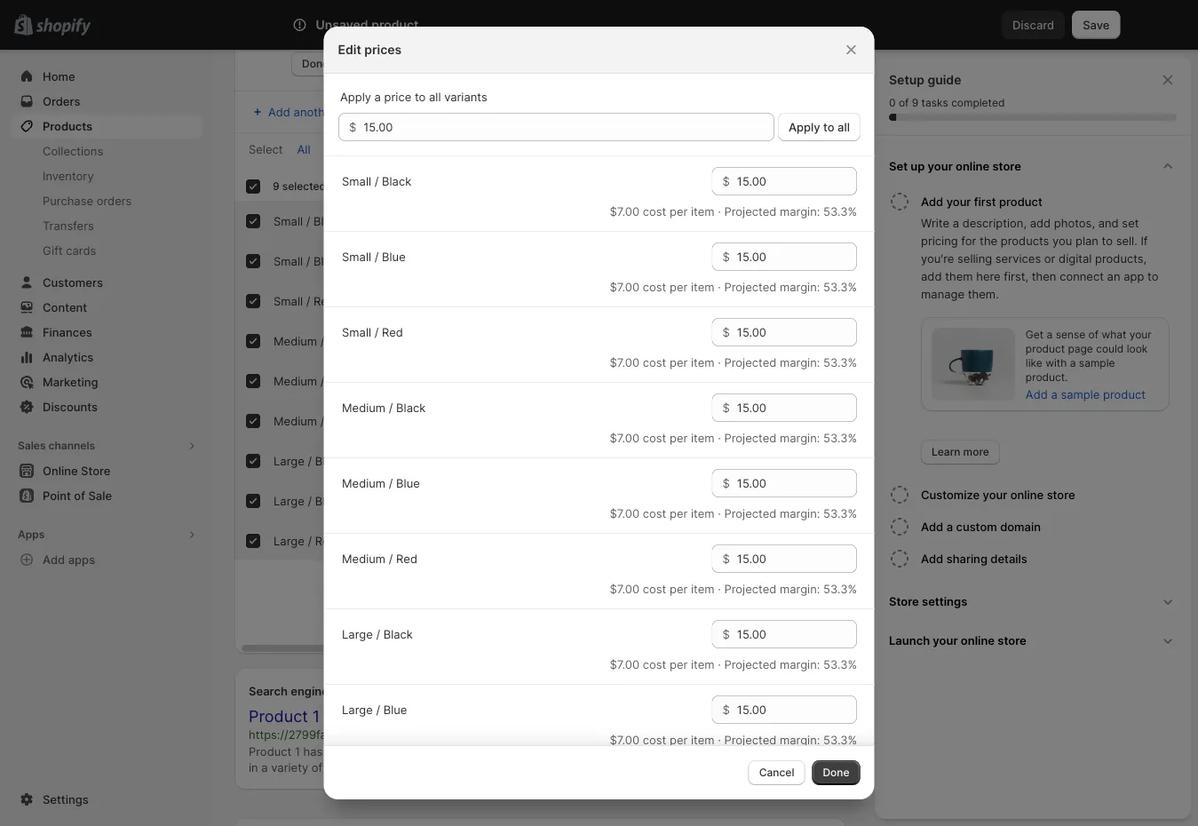 Task type: locate. For each thing, give the bounding box(es) containing it.
a right get at the right top of the page
[[1047, 328, 1053, 341]]

add down you're
[[921, 269, 942, 283]]

store
[[993, 159, 1021, 173], [1047, 488, 1075, 501], [998, 633, 1027, 647]]

9 options element from the top
[[274, 534, 336, 548]]

add inside "button"
[[921, 552, 944, 565]]

$7.00 for small / red
[[609, 355, 639, 369]]

per for medium / black
[[669, 431, 687, 445]]

add inside the get a sense of what your product page could look like with a sample product. add a sample product
[[1026, 387, 1048, 401]]

1 vertical spatial product
[[249, 744, 292, 758]]

0 horizontal spatial small / blue
[[274, 254, 337, 268]]

2 $7.00 cost per item · projected margin: 53.3% from the top
[[609, 280, 857, 294]]

1 vertical spatial medium / black
[[342, 401, 425, 414]]

of inside 'product 1 https://2799fa-2.myshopify.com/products/product-1 product 1 has been designed for superior performance. it has a test feature, a new feature, and is offered in a variety of new colors. this product is ideal for those who require superior performance and style.'
[[312, 760, 323, 774]]

7 cost from the top
[[642, 657, 666, 671]]

settings link
[[11, 787, 203, 812]]

$ text field for large / blue
[[737, 695, 857, 724]]

require
[[584, 760, 622, 774]]

learn
[[932, 445, 961, 458]]

4 cost from the top
[[642, 431, 666, 445]]

and inside write a description, add photos, and set pricing for the products you plan to sell. if you're selling services or digital products, add them here first, then connect an app to manage them.
[[1098, 216, 1119, 230]]

is left ideal
[[464, 760, 473, 774]]

· for small / red
[[717, 355, 721, 369]]

1 up variety
[[295, 744, 300, 758]]

options element containing medium / red
[[274, 414, 349, 428]]

0 horizontal spatial of
[[312, 760, 323, 774]]

/
[[374, 174, 378, 188], [306, 214, 310, 228], [374, 250, 378, 263], [306, 254, 310, 268], [306, 294, 310, 308], [374, 325, 378, 339], [320, 334, 325, 348], [320, 374, 325, 388], [388, 401, 393, 414], [320, 414, 325, 428], [308, 454, 312, 468], [388, 476, 393, 490], [308, 494, 312, 508], [308, 534, 312, 548], [388, 552, 393, 565], [376, 627, 380, 641], [376, 703, 380, 716]]

· for large / blue
[[717, 733, 721, 747]]

inventory
[[43, 169, 94, 183]]

options element containing medium / blue
[[274, 374, 352, 388]]

done right style.
[[823, 766, 850, 779]]

item for medium / blue
[[691, 506, 714, 520]]

0 horizontal spatial superior
[[429, 744, 473, 758]]

item for small / blue
[[691, 280, 714, 294]]

5 projected from the top
[[724, 506, 776, 520]]

small / black inside edit prices dialog
[[342, 174, 411, 188]]

per for medium / blue
[[669, 506, 687, 520]]

add right mark add a custom domain as done icon
[[921, 520, 944, 533]]

3 $7.00 cost per item · projected margin: 53.3% from the top
[[609, 355, 857, 369]]

53.3% for medium / red
[[823, 582, 857, 596]]

a left price
[[374, 90, 381, 103]]

add
[[1030, 216, 1051, 230], [921, 269, 942, 283]]

$ text field for medium / black
[[737, 393, 857, 422]]

cost for medium / blue
[[642, 506, 666, 520]]

new down "been"
[[326, 760, 349, 774]]

0 horizontal spatial add
[[921, 269, 942, 283]]

it
[[553, 744, 560, 758]]

add apps button
[[11, 547, 203, 572]]

projected for small / black
[[724, 204, 776, 218]]

discounts
[[43, 400, 98, 413]]

what
[[1102, 328, 1127, 341]]

2 horizontal spatial for
[[961, 234, 977, 247]]

pricing
[[921, 234, 958, 247]]

1 vertical spatial for
[[410, 744, 425, 758]]

apply inside button
[[788, 120, 820, 134]]

here
[[976, 269, 1001, 283]]

is up style.
[[770, 744, 779, 758]]

services
[[996, 251, 1041, 265]]

8 per from the top
[[669, 733, 687, 747]]

1 item from the top
[[691, 204, 714, 218]]

small / black down all button at left
[[274, 214, 343, 228]]

1 down 'engine'
[[313, 707, 320, 726]]

1 vertical spatial all
[[837, 120, 850, 134]]

0 horizontal spatial search
[[249, 684, 288, 698]]

add your first product button
[[921, 186, 1184, 214]]

large / blue
[[274, 494, 339, 508], [342, 703, 407, 716]]

7 53.3% from the top
[[823, 657, 857, 671]]

4 options element from the top
[[274, 334, 357, 348]]

6 53.3% from the top
[[823, 582, 857, 596]]

$ for small / red
[[722, 325, 730, 339]]

5 $7.00 cost per item · projected margin: 53.3% from the top
[[609, 506, 857, 520]]

$7.00 for medium / red
[[609, 582, 639, 596]]

4 $7.00 cost per item · projected margin: 53.3% from the top
[[609, 431, 857, 445]]

domain
[[1000, 520, 1041, 533]]

add for details
[[921, 552, 944, 565]]

store up first
[[993, 159, 1021, 173]]

5 53.3% from the top
[[823, 506, 857, 520]]

1 $7.00 from the top
[[609, 204, 639, 218]]

large / blue down 'listing'
[[342, 703, 407, 716]]

$ text field for small / blue
[[737, 242, 857, 271]]

add another option
[[268, 105, 374, 119]]

an
[[1107, 269, 1121, 283]]

superior right the require
[[625, 760, 670, 774]]

2 $7.00 from the top
[[609, 280, 639, 294]]

large for options element containing large / blue
[[274, 494, 304, 508]]

1 horizontal spatial for
[[505, 760, 520, 774]]

large for options element containing large / red
[[274, 534, 304, 548]]

5 $7.00 from the top
[[609, 506, 639, 520]]

edit
[[338, 42, 361, 57], [798, 214, 818, 227], [798, 294, 818, 307], [798, 334, 818, 347], [798, 374, 818, 387], [798, 414, 818, 427], [798, 454, 818, 467], [798, 494, 818, 507], [798, 534, 818, 546], [811, 684, 832, 698]]

a right "write"
[[953, 216, 959, 230]]

product down look
[[1103, 387, 1146, 401]]

in
[[249, 760, 258, 774]]

offered
[[783, 744, 822, 758]]

1 vertical spatial store
[[1047, 488, 1075, 501]]

large / black up 'listing'
[[342, 627, 413, 641]]

$7.00 for large / black
[[609, 657, 639, 671]]

item for small / black
[[691, 204, 714, 218]]

$ text field for large / black
[[737, 620, 857, 648]]

a inside edit prices dialog
[[374, 90, 381, 103]]

6 cost from the top
[[642, 582, 666, 596]]

your up add a custom domain
[[983, 488, 1008, 501]]

$ for small / black
[[722, 174, 730, 188]]

0 vertical spatial small / black
[[342, 174, 411, 188]]

1 vertical spatial small / red
[[342, 325, 403, 339]]

8 projected from the top
[[724, 733, 776, 747]]

done inside dropdown button
[[302, 57, 329, 70]]

done
[[302, 57, 329, 70], [823, 766, 850, 779]]

1 cost from the top
[[642, 204, 666, 218]]

8 $7.00 from the top
[[609, 733, 639, 747]]

margin: for large / black
[[779, 657, 820, 671]]

$ for medium / black
[[722, 401, 730, 414]]

small / red inside edit prices dialog
[[342, 325, 403, 339]]

7 projected from the top
[[724, 657, 776, 671]]

0 horizontal spatial all
[[429, 90, 441, 103]]

7 $7.00 cost per item · projected margin: 53.3% from the top
[[609, 657, 857, 671]]

$7.00 for large / blue
[[609, 733, 639, 747]]

medium / black inside edit prices dialog
[[342, 401, 425, 414]]

add up "write"
[[921, 195, 944, 208]]

store down store settings button
[[998, 633, 1027, 647]]

online inside "button"
[[961, 633, 995, 647]]

1
[[313, 707, 320, 726], [529, 727, 534, 741], [295, 744, 300, 758]]

1 vertical spatial search
[[249, 684, 288, 698]]

8 item from the top
[[691, 733, 714, 747]]

0 vertical spatial of
[[899, 96, 909, 109]]

2 cost from the top
[[642, 280, 666, 294]]

per for large / black
[[669, 657, 687, 671]]

has right it
[[564, 744, 583, 758]]

for down the "2.myshopify.com/products/product-"
[[410, 744, 425, 758]]

item for large / blue
[[691, 733, 714, 747]]

1 $7.00 cost per item · projected margin: 53.3% from the top
[[609, 204, 857, 218]]

store
[[889, 594, 919, 608]]

5 item from the top
[[691, 506, 714, 520]]

large / blue inside edit prices dialog
[[342, 703, 407, 716]]

5 · from the top
[[717, 506, 721, 520]]

margin: for medium / blue
[[779, 506, 820, 520]]

3 $7.00 from the top
[[609, 355, 639, 369]]

completed
[[951, 96, 1005, 109]]

a left custom in the bottom right of the page
[[947, 520, 953, 533]]

options element containing large / red
[[274, 534, 336, 548]]

5 margin: from the top
[[779, 506, 820, 520]]

4 projected from the top
[[724, 431, 776, 445]]

2 vertical spatial online
[[961, 633, 995, 647]]

1 horizontal spatial large / blue
[[342, 703, 407, 716]]

7 item from the top
[[691, 657, 714, 671]]

product down the "2.myshopify.com/products/product-"
[[418, 760, 461, 774]]

2 item from the top
[[691, 280, 714, 294]]

5 options element from the top
[[274, 374, 352, 388]]

3 · from the top
[[717, 355, 721, 369]]

for inside write a description, add photos, and set pricing for the products you plan to sell. if you're selling services or digital products, add them here first, then connect an app to manage them.
[[961, 234, 977, 247]]

product up description,
[[999, 195, 1043, 208]]

all
[[297, 142, 310, 156]]

1 projected from the top
[[724, 204, 776, 218]]

add up products
[[1030, 216, 1051, 230]]

item for small / red
[[691, 355, 714, 369]]

shopify image
[[36, 18, 91, 36]]

your right launch
[[933, 633, 958, 647]]

0 horizontal spatial apply
[[340, 90, 371, 103]]

0 vertical spatial medium / black
[[274, 334, 357, 348]]

$ text field
[[363, 113, 774, 141], [737, 167, 857, 195], [737, 242, 857, 271], [737, 318, 857, 346], [737, 393, 857, 422], [737, 469, 857, 497], [737, 620, 857, 648], [737, 695, 857, 724]]

$7.00 cost per item · projected margin: 53.3% for small / blue
[[609, 280, 857, 294]]

new up performance
[[675, 744, 698, 758]]

2 product from the top
[[249, 744, 292, 758]]

options element
[[274, 214, 343, 228], [274, 254, 337, 268], [274, 294, 335, 308], [274, 334, 357, 348], [274, 374, 352, 388], [274, 414, 349, 428], [274, 454, 345, 468], [274, 494, 339, 508], [274, 534, 336, 548]]

2 vertical spatial store
[[998, 633, 1027, 647]]

your for launch your online store
[[933, 633, 958, 647]]

projected for medium / blue
[[724, 506, 776, 520]]

setup guide
[[889, 72, 962, 87]]

· for small / black
[[717, 204, 721, 218]]

0 vertical spatial product
[[249, 707, 308, 726]]

done inside button
[[823, 766, 850, 779]]

add your first product element
[[886, 214, 1184, 465]]

2 options element from the top
[[274, 254, 337, 268]]

margin: for small / blue
[[779, 280, 820, 294]]

$7.00
[[609, 204, 639, 218], [609, 280, 639, 294], [609, 355, 639, 369], [609, 431, 639, 445], [609, 506, 639, 520], [609, 582, 639, 596], [609, 657, 639, 671], [609, 733, 639, 747]]

small / black down none button
[[342, 174, 411, 188]]

4 $7.00 from the top
[[609, 431, 639, 445]]

your inside 'button'
[[947, 195, 971, 208]]

a inside write a description, add photos, and set pricing for the products you plan to sell. if you're selling services or digital products, add them here first, then connect an app to manage them.
[[953, 216, 959, 230]]

add apps
[[43, 552, 95, 566]]

for up selling at the right of page
[[961, 234, 977, 247]]

feature, up performance
[[701, 744, 744, 758]]

4 per from the top
[[669, 431, 687, 445]]

set up your online store button
[[882, 147, 1184, 186]]

$ for small / blue
[[722, 250, 730, 263]]

1 vertical spatial of
[[1089, 328, 1099, 341]]

6 options element from the top
[[274, 414, 349, 428]]

0 vertical spatial done
[[302, 57, 329, 70]]

medium / red
[[274, 414, 349, 428], [342, 552, 417, 565]]

4 53.3% from the top
[[823, 431, 857, 445]]

superior down the "2.myshopify.com/products/product-"
[[429, 744, 473, 758]]

1 horizontal spatial superior
[[625, 760, 670, 774]]

1 has from the left
[[303, 744, 323, 758]]

1 vertical spatial online
[[1011, 488, 1044, 501]]

large / black inside edit prices dialog
[[342, 627, 413, 641]]

product inside 'button'
[[999, 195, 1043, 208]]

0 vertical spatial all
[[429, 90, 441, 103]]

8 options element from the top
[[274, 494, 339, 508]]

small / blue
[[342, 250, 405, 263], [274, 254, 337, 268]]

add for custom
[[921, 520, 944, 533]]

medium / blue inside edit prices dialog
[[342, 476, 419, 490]]

7 · from the top
[[717, 657, 721, 671]]

and up cancel on the bottom of the page
[[747, 744, 767, 758]]

0 horizontal spatial is
[[464, 760, 473, 774]]

of right variety
[[312, 760, 323, 774]]

learn more
[[932, 445, 989, 458]]

0 horizontal spatial has
[[303, 744, 323, 758]]

variants
[[444, 90, 487, 103]]

apps
[[68, 552, 95, 566]]

of up the 'page'
[[1089, 328, 1099, 341]]

a down the 'page'
[[1070, 357, 1076, 370]]

6 $7.00 from the top
[[609, 582, 639, 596]]

margin: for medium / red
[[779, 582, 820, 596]]

purchase orders link
[[11, 188, 203, 213]]

1 vertical spatial small / black
[[274, 214, 343, 228]]

store up add a custom domain button
[[1047, 488, 1075, 501]]

apply for apply to all
[[788, 120, 820, 134]]

add right mark add sharing details as done image
[[921, 552, 944, 565]]

$7.00 cost per item · projected margin: 53.3% for large / blue
[[609, 733, 857, 747]]

8 cost from the top
[[642, 733, 666, 747]]

has
[[303, 744, 323, 758], [564, 744, 583, 758]]

0 vertical spatial apply
[[340, 90, 371, 103]]

cost
[[642, 204, 666, 218], [642, 280, 666, 294], [642, 355, 666, 369], [642, 431, 666, 445], [642, 506, 666, 520], [642, 582, 666, 596], [642, 657, 666, 671], [642, 733, 666, 747]]

and left set
[[1098, 216, 1119, 230]]

options element containing large / blue
[[274, 494, 339, 508]]

· for medium / black
[[717, 431, 721, 445]]

cancel
[[759, 766, 794, 779]]

5 per from the top
[[669, 506, 687, 520]]

1 vertical spatial large / black
[[342, 627, 413, 641]]

0 vertical spatial small / red
[[274, 294, 335, 308]]

product up 'https://2799fa-'
[[249, 707, 308, 726]]

2 projected from the top
[[724, 280, 776, 294]]

0 horizontal spatial done
[[302, 57, 329, 70]]

first,
[[1004, 269, 1029, 283]]

8 margin: from the top
[[779, 733, 820, 747]]

and
[[1098, 216, 1119, 230], [747, 744, 767, 758], [746, 760, 767, 774]]

8 53.3% from the top
[[823, 733, 857, 747]]

$7.00 cost per item · projected margin: 53.3% for small / red
[[609, 355, 857, 369]]

0 horizontal spatial for
[[410, 744, 425, 758]]

2 margin: from the top
[[779, 280, 820, 294]]

8 $7.00 cost per item · projected margin: 53.3% from the top
[[609, 733, 857, 747]]

· for small / blue
[[717, 280, 721, 294]]

3 per from the top
[[669, 355, 687, 369]]

1 vertical spatial large / blue
[[342, 703, 407, 716]]

2 horizontal spatial of
[[1089, 328, 1099, 341]]

1 53.3% from the top
[[823, 204, 857, 218]]

a right "in"
[[261, 760, 268, 774]]

3 cost from the top
[[642, 355, 666, 369]]

search engine listing
[[249, 684, 365, 698]]

cost for small / black
[[642, 204, 666, 218]]

search left 'engine'
[[249, 684, 288, 698]]

6 per from the top
[[669, 582, 687, 596]]

apply for apply a price to all variants
[[340, 90, 371, 103]]

cancel button
[[749, 760, 805, 785]]

0 horizontal spatial feature,
[[620, 744, 662, 758]]

online for customize your online store
[[1011, 488, 1044, 501]]

1 horizontal spatial small / blue
[[342, 250, 405, 263]]

1 vertical spatial done
[[823, 766, 850, 779]]

1 per from the top
[[669, 204, 687, 218]]

projected for large / blue
[[724, 733, 776, 747]]

53.3% for large / black
[[823, 657, 857, 671]]

0 vertical spatial search
[[370, 18, 408, 32]]

edit prices
[[338, 42, 402, 57]]

7 $7.00 from the top
[[609, 657, 639, 671]]

cost for large / blue
[[642, 733, 666, 747]]

online for launch your online store
[[961, 633, 995, 647]]

sample down product.
[[1061, 387, 1100, 401]]

1 vertical spatial medium / blue
[[342, 476, 419, 490]]

to inside button
[[823, 120, 834, 134]]

for down performance.
[[505, 760, 520, 774]]

0 vertical spatial and
[[1098, 216, 1119, 230]]

1 margin: from the top
[[779, 204, 820, 218]]

margin: for large / blue
[[779, 733, 820, 747]]

could
[[1096, 342, 1124, 355]]

cards
[[66, 243, 96, 257]]

add a custom domain
[[921, 520, 1041, 533]]

margin: for medium / black
[[779, 431, 820, 445]]

9
[[912, 96, 919, 109]]

large / black up large / red
[[274, 454, 345, 468]]

your
[[928, 159, 953, 173], [947, 195, 971, 208], [1130, 328, 1152, 341], [983, 488, 1008, 501], [933, 633, 958, 647]]

your up look
[[1130, 328, 1152, 341]]

projected for large / black
[[724, 657, 776, 671]]

6 projected from the top
[[724, 582, 776, 596]]

1 horizontal spatial apply
[[788, 120, 820, 134]]

8 · from the top
[[717, 733, 721, 747]]

cost for small / red
[[642, 355, 666, 369]]

53.3% for large / blue
[[823, 733, 857, 747]]

add inside 'button'
[[921, 195, 944, 208]]

large
[[274, 454, 304, 468], [274, 494, 304, 508], [274, 534, 304, 548], [342, 627, 372, 641], [342, 703, 372, 716]]

and left style.
[[746, 760, 767, 774]]

6 $7.00 cost per item · projected margin: 53.3% from the top
[[609, 582, 857, 596]]

1 options element from the top
[[274, 214, 343, 228]]

1 horizontal spatial small / red
[[342, 325, 403, 339]]

medium / blue
[[274, 374, 352, 388], [342, 476, 419, 490]]

2 53.3% from the top
[[823, 280, 857, 294]]

3 53.3% from the top
[[823, 355, 857, 369]]

digital
[[1059, 251, 1092, 265]]

projected for medium / black
[[724, 431, 776, 445]]

1 horizontal spatial feature,
[[701, 744, 744, 758]]

your inside "button"
[[933, 633, 958, 647]]

store inside "button"
[[998, 633, 1027, 647]]

has left "been"
[[303, 744, 323, 758]]

margin: for small / red
[[779, 355, 820, 369]]

customize your online store
[[921, 488, 1075, 501]]

1 horizontal spatial all
[[837, 120, 850, 134]]

select
[[249, 142, 283, 156]]

7 options element from the top
[[274, 454, 345, 468]]

4 item from the top
[[691, 431, 714, 445]]

1 horizontal spatial add
[[1030, 216, 1051, 230]]

1 horizontal spatial is
[[770, 744, 779, 758]]

1 vertical spatial 1
[[529, 727, 534, 741]]

online up add your first product
[[956, 159, 990, 173]]

$7.00 cost per item · projected margin: 53.3% for small / black
[[609, 204, 857, 218]]

sample down could
[[1079, 357, 1115, 370]]

4 margin: from the top
[[779, 431, 820, 445]]

discard button
[[1002, 11, 1065, 39]]

2 per from the top
[[669, 280, 687, 294]]

search up prices
[[370, 18, 408, 32]]

1 vertical spatial medium / red
[[342, 552, 417, 565]]

mark add your first product as done image
[[889, 191, 910, 212]]

purchase
[[43, 194, 93, 207]]

done down 'unsaved'
[[302, 57, 329, 70]]

1 · from the top
[[717, 204, 721, 218]]

1 vertical spatial superior
[[625, 760, 670, 774]]

1 up performance.
[[529, 727, 534, 741]]

search for search
[[370, 18, 408, 32]]

cost for small / blue
[[642, 280, 666, 294]]

per for large / blue
[[669, 733, 687, 747]]

2 vertical spatial of
[[312, 760, 323, 774]]

6 · from the top
[[717, 582, 721, 596]]

margin: for small / black
[[779, 204, 820, 218]]

0 vertical spatial for
[[961, 234, 977, 247]]

you're
[[921, 251, 954, 265]]

7 margin: from the top
[[779, 657, 820, 671]]

of left 9
[[899, 96, 909, 109]]

product up prices
[[371, 17, 419, 32]]

5 cost from the top
[[642, 506, 666, 520]]

6 item from the top
[[691, 582, 714, 596]]

apply a price to all variants
[[340, 90, 487, 103]]

projected for small / red
[[724, 355, 776, 369]]

2 horizontal spatial 1
[[529, 727, 534, 741]]

2 vertical spatial 1
[[295, 744, 300, 758]]

feature,
[[620, 744, 662, 758], [701, 744, 744, 758]]

0 vertical spatial new
[[675, 744, 698, 758]]

options element containing small / blue
[[274, 254, 337, 268]]

collections
[[43, 144, 103, 158]]

your left first
[[947, 195, 971, 208]]

new
[[675, 744, 698, 758], [326, 760, 349, 774]]

performance.
[[477, 744, 550, 758]]

1 vertical spatial new
[[326, 760, 349, 774]]

1 feature, from the left
[[620, 744, 662, 758]]

1 vertical spatial is
[[464, 760, 473, 774]]

sell.
[[1116, 234, 1138, 247]]

1 horizontal spatial done
[[823, 766, 850, 779]]

3 item from the top
[[691, 355, 714, 369]]

manage
[[921, 287, 965, 301]]

0 vertical spatial 1
[[313, 707, 320, 726]]

selling
[[958, 251, 992, 265]]

7 per from the top
[[669, 657, 687, 671]]

2 · from the top
[[717, 280, 721, 294]]

1 horizontal spatial search
[[370, 18, 408, 32]]

large / blue up large / red
[[274, 494, 339, 508]]

unsaved
[[316, 17, 368, 32]]

6 margin: from the top
[[779, 582, 820, 596]]

0 vertical spatial large / blue
[[274, 494, 339, 508]]

3 projected from the top
[[724, 355, 776, 369]]

3 margin: from the top
[[779, 355, 820, 369]]

0 horizontal spatial 1
[[295, 744, 300, 758]]

product up "in"
[[249, 744, 292, 758]]

to
[[414, 90, 425, 103], [823, 120, 834, 134], [1102, 234, 1113, 247], [1148, 269, 1159, 283]]

0 vertical spatial large / black
[[274, 454, 345, 468]]

option
[[339, 105, 374, 119]]

small / blue inside edit prices dialog
[[342, 250, 405, 263]]

·
[[717, 204, 721, 218], [717, 280, 721, 294], [717, 355, 721, 369], [717, 431, 721, 445], [717, 506, 721, 520], [717, 582, 721, 596], [717, 657, 721, 671], [717, 733, 721, 747]]

feature, right test at the bottom of the page
[[620, 744, 662, 758]]

your inside the get a sense of what your product page could look like with a sample product. add a sample product
[[1130, 328, 1152, 341]]

your right "up" on the right
[[928, 159, 953, 173]]

1 vertical spatial apply
[[788, 120, 820, 134]]

4 · from the top
[[717, 431, 721, 445]]

add down product.
[[1026, 387, 1048, 401]]

3 options element from the top
[[274, 294, 335, 308]]

online down settings
[[961, 633, 995, 647]]

a left test at the bottom of the page
[[586, 744, 593, 758]]

medium
[[274, 334, 317, 348], [274, 374, 317, 388], [342, 401, 385, 414], [274, 414, 317, 428], [342, 476, 385, 490], [342, 552, 385, 565]]

1 horizontal spatial has
[[564, 744, 583, 758]]

· for medium / blue
[[717, 506, 721, 520]]

$ text field
[[737, 544, 857, 573]]

online up domain
[[1011, 488, 1044, 501]]

add left another
[[268, 105, 290, 119]]

2 vertical spatial for
[[505, 760, 520, 774]]

per for medium / red
[[669, 582, 687, 596]]



Task type: describe. For each thing, give the bounding box(es) containing it.
$ text field for medium / blue
[[737, 469, 857, 497]]

0 horizontal spatial new
[[326, 760, 349, 774]]

setup
[[889, 72, 925, 87]]

launch
[[889, 633, 930, 647]]

per for small / blue
[[669, 280, 687, 294]]

gift cards
[[43, 243, 96, 257]]

0 vertical spatial medium / red
[[274, 414, 349, 428]]

red for options element containing small / red
[[314, 294, 335, 308]]

edit inside edit prices dialog
[[338, 42, 361, 57]]

none
[[325, 142, 354, 156]]

0
[[889, 96, 896, 109]]

connect
[[1060, 269, 1104, 283]]

large / red
[[274, 534, 336, 548]]

with
[[1046, 357, 1067, 370]]

who
[[557, 760, 580, 774]]

your for customize your online store
[[983, 488, 1008, 501]]

look
[[1127, 342, 1148, 355]]

https://2799fa-
[[249, 727, 332, 741]]

add sharing details button
[[921, 543, 1184, 575]]

add a sample product button
[[1015, 382, 1156, 407]]

product.
[[1026, 371, 1068, 384]]

app
[[1124, 269, 1144, 283]]

apply to all button
[[778, 113, 860, 141]]

add for first
[[921, 195, 944, 208]]

$7.00 cost per item · projected margin: 53.3% for large / black
[[609, 657, 857, 671]]

cost for medium / red
[[642, 582, 666, 596]]

products
[[43, 119, 92, 133]]

details
[[991, 552, 1028, 565]]

launch your online store button
[[882, 621, 1184, 660]]

edit prices dialog
[[0, 27, 1198, 826]]

1 product from the top
[[249, 707, 308, 726]]

been
[[326, 744, 353, 758]]

item for medium / red
[[691, 582, 714, 596]]

transfers link
[[11, 213, 203, 238]]

projected for small / blue
[[724, 280, 776, 294]]

53.3% for small / blue
[[823, 280, 857, 294]]

53.3% for small / black
[[823, 204, 857, 218]]

mark add a custom domain as done image
[[889, 516, 910, 537]]

add a custom domain button
[[921, 511, 1184, 543]]

settings
[[922, 594, 968, 608]]

a down product.
[[1051, 387, 1058, 401]]

0 vertical spatial superior
[[429, 744, 473, 758]]

$7.00 for medium / black
[[609, 431, 639, 445]]

done for done dropdown button
[[302, 57, 329, 70]]

transfers
[[43, 219, 94, 232]]

customize your online store button
[[921, 479, 1184, 511]]

per for small / black
[[669, 204, 687, 218]]

sharing
[[947, 552, 988, 565]]

53.3% for medium / blue
[[823, 506, 857, 520]]

variety
[[271, 760, 308, 774]]

if
[[1141, 234, 1148, 247]]

cost for large / black
[[642, 657, 666, 671]]

1 vertical spatial add
[[921, 269, 942, 283]]

0 horizontal spatial small / red
[[274, 294, 335, 308]]

home
[[43, 69, 75, 83]]

item for large / black
[[691, 657, 714, 671]]

1 vertical spatial sample
[[1061, 387, 1100, 401]]

style.
[[770, 760, 799, 774]]

$ for large / blue
[[722, 703, 730, 716]]

$7.00 for small / black
[[609, 204, 639, 218]]

price
[[384, 90, 411, 103]]

done button
[[291, 52, 339, 76]]

customize
[[921, 488, 980, 501]]

page
[[1068, 342, 1093, 355]]

discard
[[1013, 18, 1055, 32]]

product down get at the right top of the page
[[1026, 342, 1065, 355]]

item for medium / black
[[691, 431, 714, 445]]

1 vertical spatial and
[[747, 744, 767, 758]]

sales channels
[[18, 439, 95, 452]]

red for options element containing medium / red
[[328, 414, 349, 428]]

cost for medium / black
[[642, 431, 666, 445]]

store settings button
[[882, 582, 1184, 621]]

$7.00 for small / blue
[[609, 280, 639, 294]]

you
[[1053, 234, 1072, 247]]

save
[[1083, 18, 1110, 32]]

0 horizontal spatial large / blue
[[274, 494, 339, 508]]

per for small / red
[[669, 355, 687, 369]]

$7.00 cost per item · projected margin: 53.3% for medium / blue
[[609, 506, 857, 520]]

0 vertical spatial online
[[956, 159, 990, 173]]

unsaved product
[[316, 17, 419, 32]]

· for large / black
[[717, 657, 721, 671]]

1 horizontal spatial new
[[675, 744, 698, 758]]

home link
[[11, 64, 203, 89]]

custom
[[956, 520, 997, 533]]

done for done button
[[823, 766, 850, 779]]

get a sense of what your product page could look like with a sample product. add a sample product
[[1026, 328, 1152, 401]]

add sharing details
[[921, 552, 1028, 565]]

apps
[[18, 528, 45, 541]]

tasks
[[922, 96, 948, 109]]

$7.00 for medium / blue
[[609, 506, 639, 520]]

sku
[[764, 180, 786, 193]]

large for options element containing large / black
[[274, 454, 304, 468]]

inventory link
[[11, 163, 203, 188]]

options element containing large / black
[[274, 454, 345, 468]]

all inside button
[[837, 120, 850, 134]]

colors.
[[352, 760, 388, 774]]

$ for medium / red
[[722, 552, 730, 565]]

0 vertical spatial store
[[993, 159, 1021, 173]]

$7.00 cost per item · projected margin: 53.3% for medium / black
[[609, 431, 857, 445]]

1 horizontal spatial 1
[[313, 707, 320, 726]]

add left apps
[[43, 552, 65, 566]]

products link
[[11, 114, 203, 139]]

· for medium / red
[[717, 582, 721, 596]]

product inside 'product 1 https://2799fa-2.myshopify.com/products/product-1 product 1 has been designed for superior performance. it has a test feature, a new feature, and is offered in a variety of new colors. this product is ideal for those who require superior performance and style.'
[[418, 760, 461, 774]]

products
[[1001, 234, 1049, 247]]

projected for medium / red
[[724, 582, 776, 596]]

options element containing medium / black
[[274, 334, 357, 348]]

purchase orders
[[43, 194, 132, 207]]

none button
[[314, 137, 364, 162]]

them.
[[968, 287, 999, 301]]

another
[[294, 105, 336, 119]]

listing
[[331, 684, 365, 698]]

settings
[[43, 792, 89, 806]]

or
[[1044, 251, 1056, 265]]

$ for medium / blue
[[722, 476, 730, 490]]

2 feature, from the left
[[701, 744, 744, 758]]

0 vertical spatial sample
[[1079, 357, 1115, 370]]

53.3% for small / red
[[823, 355, 857, 369]]

sales channels button
[[11, 433, 203, 458]]

a inside button
[[947, 520, 953, 533]]

$ text field for small / black
[[737, 167, 857, 195]]

description,
[[963, 216, 1027, 230]]

products,
[[1095, 251, 1147, 265]]

write
[[921, 216, 950, 230]]

options element containing small / red
[[274, 294, 335, 308]]

of inside the get a sense of what your product page could look like with a sample product. add a sample product
[[1089, 328, 1099, 341]]

product 1 https://2799fa-2.myshopify.com/products/product-1 product 1 has been designed for superior performance. it has a test feature, a new feature, and is offered in a variety of new colors. this product is ideal for those who require superior performance and style.
[[249, 707, 822, 774]]

add for option
[[268, 105, 290, 119]]

store for customize your online store
[[1047, 488, 1075, 501]]

0 vertical spatial is
[[770, 744, 779, 758]]

$7.00 cost per item · projected margin: 53.3% for medium / red
[[609, 582, 857, 596]]

2 has from the left
[[564, 744, 583, 758]]

save button
[[1072, 11, 1121, 39]]

⌘ k
[[828, 18, 849, 32]]

1 horizontal spatial of
[[899, 96, 909, 109]]

gift
[[43, 243, 63, 257]]

store for launch your online store
[[998, 633, 1027, 647]]

designed
[[357, 744, 407, 758]]

apps button
[[11, 522, 203, 547]]

first
[[974, 195, 996, 208]]

engine
[[291, 684, 329, 698]]

k
[[842, 18, 849, 32]]

search for search engine listing
[[249, 684, 288, 698]]

options element containing small / black
[[274, 214, 343, 228]]

mark add sharing details as done image
[[889, 548, 910, 569]]

setup guide dialog
[[875, 57, 1191, 819]]

53.3% for medium / black
[[823, 431, 857, 445]]

0 vertical spatial add
[[1030, 216, 1051, 230]]

set up your online store
[[889, 159, 1021, 173]]

a right test at the bottom of the page
[[666, 744, 672, 758]]

red for options element containing large / red
[[315, 534, 336, 548]]

$ for large / black
[[722, 627, 730, 641]]

mark customize your online store as done image
[[889, 484, 910, 505]]

0 vertical spatial medium / blue
[[274, 374, 352, 388]]

$ text field for small / red
[[737, 318, 857, 346]]

2 vertical spatial and
[[746, 760, 767, 774]]

your for add your first product
[[947, 195, 971, 208]]

medium / red inside edit prices dialog
[[342, 552, 417, 565]]

up
[[911, 159, 925, 173]]



Task type: vqa. For each thing, say whether or not it's contained in the screenshot.
the rightmost add
yes



